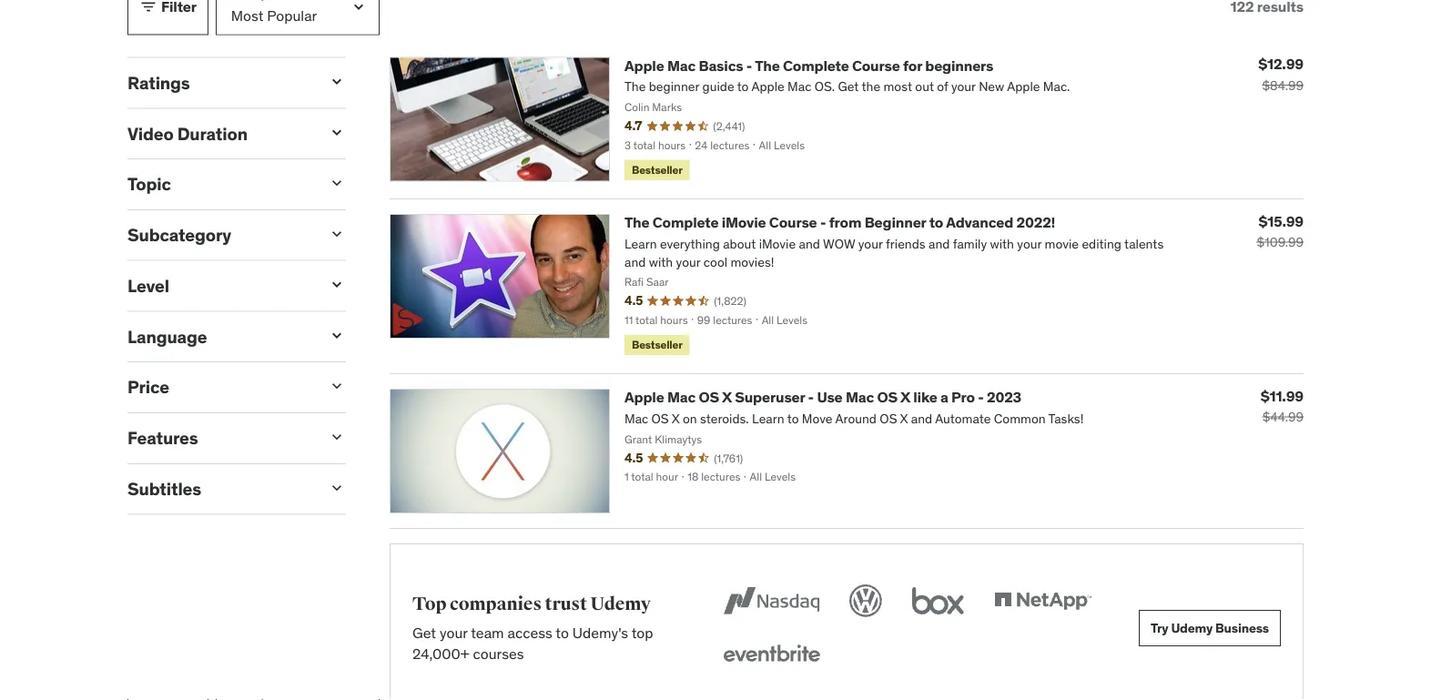 Task type: locate. For each thing, give the bounding box(es) containing it.
apple
[[625, 56, 664, 75], [625, 388, 664, 407]]

1 horizontal spatial os
[[877, 388, 898, 407]]

- right basics
[[746, 56, 752, 75]]

24,000+
[[412, 644, 469, 663]]

to right 'beginner'
[[929, 213, 943, 232]]

to
[[929, 213, 943, 232], [556, 624, 569, 642]]

status
[[1230, 0, 1304, 16]]

1 vertical spatial the
[[625, 213, 650, 232]]

os left like
[[877, 388, 898, 407]]

0 vertical spatial udemy
[[590, 593, 651, 615]]

0 horizontal spatial complete
[[653, 213, 719, 232]]

2 apple from the top
[[625, 388, 664, 407]]

courses
[[473, 644, 524, 663]]

udemy's
[[572, 624, 628, 642]]

x
[[722, 388, 732, 407], [900, 388, 910, 407]]

x left superuser
[[722, 388, 732, 407]]

0 horizontal spatial to
[[556, 624, 569, 642]]

1 vertical spatial small image
[[328, 225, 346, 243]]

1 horizontal spatial the
[[755, 56, 780, 75]]

top companies trust udemy get your team access to udemy's top 24,000+ courses
[[412, 593, 653, 663]]

0 horizontal spatial udemy
[[590, 593, 651, 615]]

trust
[[545, 593, 587, 615]]

udemy right 'try'
[[1171, 620, 1213, 636]]

1 small image from the top
[[328, 72, 346, 91]]

small image for subcategory
[[328, 225, 346, 243]]

1 horizontal spatial udemy
[[1171, 620, 1213, 636]]

small image
[[139, 0, 157, 16], [328, 123, 346, 141], [328, 174, 346, 192], [328, 276, 346, 294], [328, 326, 346, 345], [328, 428, 346, 446], [328, 479, 346, 497]]

small image for ratings
[[328, 72, 346, 91]]

subtitles button
[[127, 478, 313, 500]]

course left for
[[852, 56, 900, 75]]

$12.99 $84.99
[[1258, 55, 1304, 93]]

complete
[[783, 56, 849, 75], [653, 213, 719, 232]]

use
[[817, 388, 843, 407]]

features
[[127, 427, 198, 449]]

to down trust
[[556, 624, 569, 642]]

udemy up 'udemy's'
[[590, 593, 651, 615]]

0 horizontal spatial course
[[769, 213, 817, 232]]

1 os from the left
[[699, 388, 719, 407]]

2023
[[987, 388, 1021, 407]]

1 x from the left
[[722, 388, 732, 407]]

-
[[746, 56, 752, 75], [820, 213, 826, 232], [808, 388, 814, 407], [978, 388, 984, 407]]

0 vertical spatial small image
[[328, 72, 346, 91]]

to inside top companies trust udemy get your team access to udemy's top 24,000+ courses
[[556, 624, 569, 642]]

0 horizontal spatial os
[[699, 388, 719, 407]]

1 horizontal spatial course
[[852, 56, 900, 75]]

basics
[[699, 56, 743, 75]]

mac left superuser
[[667, 388, 696, 407]]

$12.99
[[1258, 55, 1304, 73]]

0 vertical spatial course
[[852, 56, 900, 75]]

mac for basics
[[667, 56, 696, 75]]

price
[[127, 376, 169, 398]]

0 vertical spatial the
[[755, 56, 780, 75]]

udemy
[[590, 593, 651, 615], [1171, 620, 1213, 636]]

advanced
[[946, 213, 1013, 232]]

3 small image from the top
[[328, 377, 346, 395]]

os left superuser
[[699, 388, 719, 407]]

language button
[[127, 325, 313, 347]]

top
[[632, 624, 653, 642]]

eventbrite image
[[719, 636, 824, 676]]

1 horizontal spatial to
[[929, 213, 943, 232]]

1 vertical spatial apple
[[625, 388, 664, 407]]

mac
[[667, 56, 696, 75], [667, 388, 696, 407], [846, 388, 874, 407]]

small image for features
[[328, 428, 346, 446]]

mac left basics
[[667, 56, 696, 75]]

the
[[755, 56, 780, 75], [625, 213, 650, 232]]

team
[[471, 624, 504, 642]]

duration
[[177, 122, 248, 144]]

x left like
[[900, 388, 910, 407]]

apple for apple mac basics - the complete course for beginners
[[625, 56, 664, 75]]

0 horizontal spatial x
[[722, 388, 732, 407]]

try udemy business
[[1151, 620, 1269, 636]]

topic
[[127, 173, 171, 195]]

ratings
[[127, 71, 190, 93]]

1 vertical spatial udemy
[[1171, 620, 1213, 636]]

2 vertical spatial small image
[[328, 377, 346, 395]]

course right imovie
[[769, 213, 817, 232]]

the complete imovie course - from beginner to advanced 2022! link
[[625, 213, 1055, 232]]

your
[[440, 624, 468, 642]]

2 small image from the top
[[328, 225, 346, 243]]

superuser
[[735, 388, 805, 407]]

business
[[1215, 620, 1269, 636]]

try udemy business link
[[1139, 610, 1281, 647]]

beginners
[[925, 56, 993, 75]]

- left from
[[820, 213, 826, 232]]

1 horizontal spatial x
[[900, 388, 910, 407]]

0 vertical spatial complete
[[783, 56, 849, 75]]

1 apple from the top
[[625, 56, 664, 75]]

ratings button
[[127, 71, 313, 93]]

small image
[[328, 72, 346, 91], [328, 225, 346, 243], [328, 377, 346, 395]]

1 vertical spatial to
[[556, 624, 569, 642]]

2022!
[[1016, 213, 1055, 232]]

apple mac basics - the complete course for beginners link
[[625, 56, 993, 75]]

0 vertical spatial apple
[[625, 56, 664, 75]]

apple mac basics - the complete course for beginners
[[625, 56, 993, 75]]

level
[[127, 275, 169, 296]]

small image for level
[[328, 276, 346, 294]]

video duration
[[127, 122, 248, 144]]

course
[[852, 56, 900, 75], [769, 213, 817, 232]]

os
[[699, 388, 719, 407], [877, 388, 898, 407]]

$84.99
[[1262, 77, 1304, 93]]

$11.99
[[1261, 387, 1304, 405]]



Task type: vqa. For each thing, say whether or not it's contained in the screenshot.
Subcategory Dropdown Button in the left of the page
yes



Task type: describe. For each thing, give the bounding box(es) containing it.
subtitles
[[127, 478, 201, 500]]

$15.99 $109.99
[[1257, 212, 1304, 250]]

netapp image
[[990, 581, 1095, 621]]

get
[[412, 624, 436, 642]]

like
[[913, 388, 937, 407]]

subcategory button
[[127, 224, 313, 246]]

box image
[[908, 581, 969, 621]]

video duration button
[[127, 122, 313, 144]]

video
[[127, 122, 174, 144]]

$11.99 $44.99
[[1261, 387, 1304, 425]]

mac right use
[[846, 388, 874, 407]]

companies
[[450, 593, 542, 615]]

small image for subtitles
[[328, 479, 346, 497]]

0 vertical spatial to
[[929, 213, 943, 232]]

1 vertical spatial course
[[769, 213, 817, 232]]

small image for language
[[328, 326, 346, 345]]

apple for apple mac os x superuser - use mac os x like a pro - 2023
[[625, 388, 664, 407]]

volkswagen image
[[846, 581, 886, 621]]

for
[[903, 56, 922, 75]]

- left use
[[808, 388, 814, 407]]

features button
[[127, 427, 313, 449]]

1 vertical spatial complete
[[653, 213, 719, 232]]

top
[[412, 593, 446, 615]]

the complete imovie course - from beginner to advanced 2022!
[[625, 213, 1055, 232]]

apple mac os x superuser - use mac os x like a pro - 2023 link
[[625, 388, 1021, 407]]

small image for video duration
[[328, 123, 346, 141]]

small image for topic
[[328, 174, 346, 192]]

small image for price
[[328, 377, 346, 395]]

1 horizontal spatial complete
[[783, 56, 849, 75]]

$109.99
[[1257, 234, 1304, 250]]

apple mac os x superuser - use mac os x like a pro - 2023
[[625, 388, 1021, 407]]

udemy inside top companies trust udemy get your team access to udemy's top 24,000+ courses
[[590, 593, 651, 615]]

try
[[1151, 620, 1168, 636]]

level button
[[127, 275, 313, 296]]

imovie
[[722, 213, 766, 232]]

0 horizontal spatial the
[[625, 213, 650, 232]]

price button
[[127, 376, 313, 398]]

pro
[[951, 388, 975, 407]]

2 x from the left
[[900, 388, 910, 407]]

language
[[127, 325, 207, 347]]

2 os from the left
[[877, 388, 898, 407]]

- right pro
[[978, 388, 984, 407]]

nasdaq image
[[719, 581, 824, 621]]

topic button
[[127, 173, 313, 195]]

a
[[940, 388, 948, 407]]

mac for os
[[667, 388, 696, 407]]

access
[[508, 624, 552, 642]]

$44.99
[[1262, 409, 1304, 425]]

$15.99
[[1259, 212, 1304, 230]]

subcategory
[[127, 224, 231, 246]]

beginner
[[865, 213, 926, 232]]

from
[[829, 213, 861, 232]]



